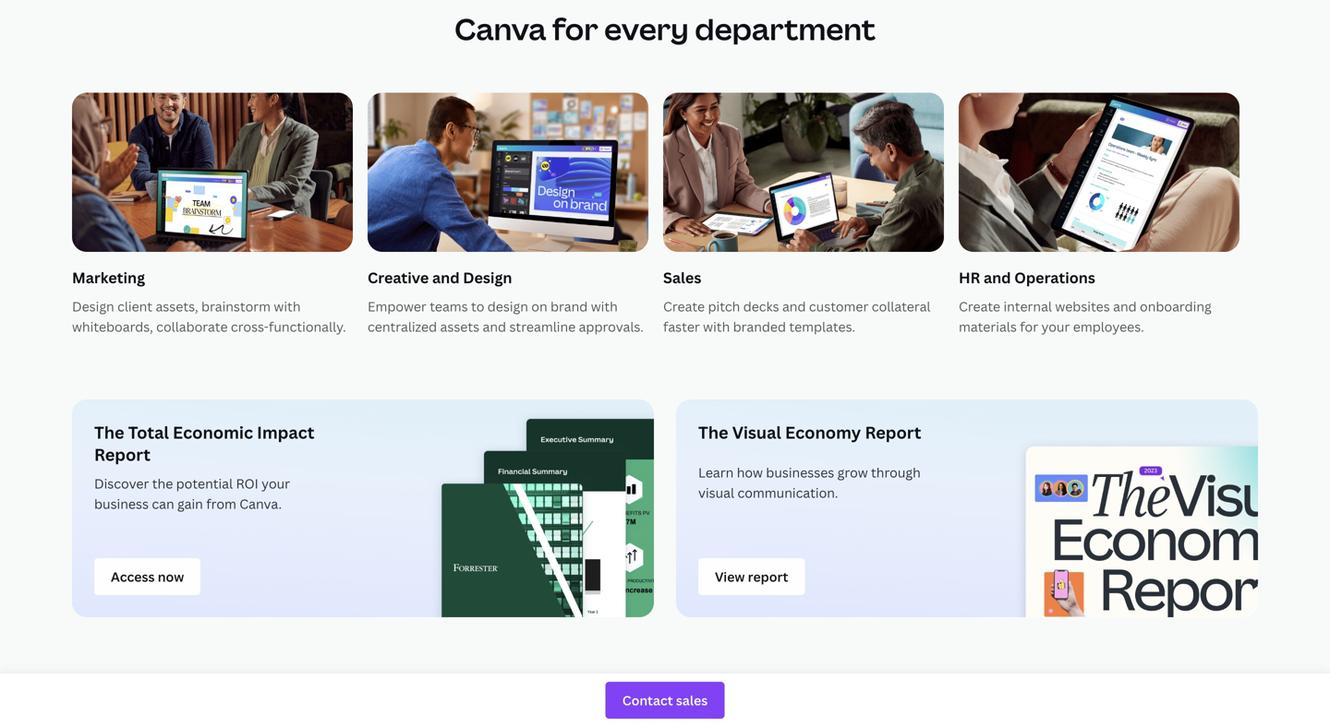 Task type: describe. For each thing, give the bounding box(es) containing it.
1 horizontal spatial design
[[463, 268, 512, 288]]

department
[[695, 9, 876, 49]]

businesses
[[766, 464, 834, 482]]

with inside empower teams to design on brand with centralized assets and streamline approvals.
[[591, 298, 618, 315]]

websites
[[1055, 298, 1110, 315]]

empower teams to design on brand with centralized assets and streamline approvals.
[[368, 298, 644, 336]]

communication.
[[738, 485, 838, 502]]

assets,
[[156, 298, 198, 315]]

from
[[206, 496, 236, 513]]

brainstorm
[[201, 298, 271, 315]]

client
[[117, 298, 152, 315]]

learn
[[698, 464, 734, 482]]

create internal websites and onboarding materials for your employees.
[[959, 298, 1212, 336]]

roi
[[236, 475, 258, 493]]

collaborate
[[156, 318, 228, 336]]

design
[[488, 298, 528, 315]]

can
[[152, 496, 174, 513]]

discover
[[94, 475, 149, 493]]

report inside 'the total economic impact report'
[[94, 444, 151, 467]]

streamline
[[509, 318, 576, 336]]

and inside "create pitch decks and customer collateral faster with branded templates."
[[782, 298, 806, 315]]

your inside discover the potential roi your business can gain from canva.
[[262, 475, 290, 493]]

faster
[[663, 318, 700, 336]]

the
[[152, 475, 173, 493]]

cross-
[[231, 318, 269, 336]]

learn how businesses grow through visual communication.
[[698, 464, 921, 502]]

operations
[[1014, 268, 1095, 288]]

hr and operations
[[959, 268, 1095, 288]]

through
[[871, 464, 921, 482]]

impact
[[257, 422, 314, 444]]

brand
[[551, 298, 588, 315]]

canva.
[[240, 496, 282, 513]]

for inside create internal websites and onboarding materials for your employees.
[[1020, 318, 1038, 336]]

gain
[[177, 496, 203, 513]]

discover the potential roi your business can gain from canva.
[[94, 475, 290, 513]]

economy
[[785, 422, 861, 444]]

hr
[[959, 268, 980, 288]]

visual
[[732, 422, 781, 444]]

0 horizontal spatial for
[[552, 9, 598, 49]]

customer
[[809, 298, 869, 315]]

canva
[[454, 9, 546, 49]]

teams
[[430, 298, 468, 315]]

potential
[[176, 475, 233, 493]]

every
[[604, 9, 689, 49]]

and right hr
[[984, 268, 1011, 288]]

business
[[94, 496, 149, 513]]

whiteboards,
[[72, 318, 153, 336]]

with inside "create pitch decks and customer collateral faster with branded templates."
[[703, 318, 730, 336]]



Task type: vqa. For each thing, say whether or not it's contained in the screenshot.
Creative at the left top of page
yes



Task type: locate. For each thing, give the bounding box(es) containing it.
empower
[[368, 298, 427, 315]]

centralized
[[368, 318, 437, 336]]

front cover of a report with a "forrester" logo. additional report pages with the headings "executive summary" and "financial summary" image
[[374, 400, 654, 618]]

design client assets, brainstorm with whiteboards, collaborate cross-functionally.
[[72, 298, 346, 336]]

with inside design client assets, brainstorm with whiteboards, collaborate cross-functionally.
[[274, 298, 301, 315]]

total
[[128, 422, 169, 444]]

your inside create internal websites and onboarding materials for your employees.
[[1041, 318, 1070, 336]]

learn how businesses grow through visual communication. image
[[978, 400, 1258, 618]]

economic
[[173, 422, 253, 444]]

0 horizontal spatial the
[[94, 422, 124, 444]]

branded
[[733, 318, 786, 336]]

create inside create internal websites and onboarding materials for your employees.
[[959, 298, 1000, 315]]

visual
[[698, 485, 734, 502]]

and up teams
[[432, 268, 460, 288]]

1 vertical spatial your
[[262, 475, 290, 493]]

materials
[[959, 318, 1017, 336]]

with up functionally.
[[274, 298, 301, 315]]

your up canva.
[[262, 475, 290, 493]]

0 horizontal spatial design
[[72, 298, 114, 315]]

templates.
[[789, 318, 855, 336]]

1 horizontal spatial the
[[698, 422, 728, 444]]

the total economic impact report
[[94, 422, 314, 467]]

1 horizontal spatial create
[[959, 298, 1000, 315]]

the up learn at the right bottom of the page
[[698, 422, 728, 444]]

2 the from the left
[[698, 422, 728, 444]]

your down websites
[[1041, 318, 1070, 336]]

and
[[432, 268, 460, 288], [984, 268, 1011, 288], [782, 298, 806, 315], [1113, 298, 1137, 315], [483, 318, 506, 336]]

1 the from the left
[[94, 422, 124, 444]]

for left every
[[552, 9, 598, 49]]

employees.
[[1073, 318, 1144, 336]]

0 horizontal spatial create
[[663, 298, 705, 315]]

and up employees.
[[1113, 298, 1137, 315]]

creative and design
[[368, 268, 512, 288]]

assets
[[440, 318, 480, 336]]

with
[[274, 298, 301, 315], [591, 298, 618, 315], [703, 318, 730, 336]]

the for the total economic impact report
[[94, 422, 124, 444]]

for
[[552, 9, 598, 49], [1020, 318, 1038, 336]]

approvals.
[[579, 318, 644, 336]]

1 horizontal spatial your
[[1041, 318, 1070, 336]]

internal
[[1004, 298, 1052, 315]]

and inside create internal websites and onboarding materials for your employees.
[[1113, 298, 1137, 315]]

the
[[94, 422, 124, 444], [698, 422, 728, 444]]

create inside "create pitch decks and customer collateral faster with branded templates."
[[663, 298, 705, 315]]

1 horizontal spatial report
[[865, 422, 921, 444]]

create
[[663, 298, 705, 315], [959, 298, 1000, 315]]

create for sales
[[663, 298, 705, 315]]

your
[[1041, 318, 1070, 336], [262, 475, 290, 493]]

2 horizontal spatial with
[[703, 318, 730, 336]]

the for the visual economy report
[[698, 422, 728, 444]]

create pitch decks and customer collateral faster with branded templates.
[[663, 298, 931, 336]]

1 horizontal spatial with
[[591, 298, 618, 315]]

pitch
[[708, 298, 740, 315]]

functionally.
[[269, 318, 346, 336]]

design inside design client assets, brainstorm with whiteboards, collaborate cross-functionally.
[[72, 298, 114, 315]]

on
[[531, 298, 547, 315]]

create up faster
[[663, 298, 705, 315]]

to
[[471, 298, 484, 315]]

1 horizontal spatial for
[[1020, 318, 1038, 336]]

for down 'internal'
[[1020, 318, 1038, 336]]

the visual economy report
[[698, 422, 921, 444]]

0 horizontal spatial with
[[274, 298, 301, 315]]

canva for every department
[[454, 9, 876, 49]]

1 vertical spatial for
[[1020, 318, 1038, 336]]

report
[[865, 422, 921, 444], [94, 444, 151, 467]]

and down design
[[483, 318, 506, 336]]

and inside empower teams to design on brand with centralized assets and streamline approvals.
[[483, 318, 506, 336]]

0 vertical spatial design
[[463, 268, 512, 288]]

sales
[[663, 268, 701, 288]]

how
[[737, 464, 763, 482]]

design up to at top left
[[463, 268, 512, 288]]

report up through
[[865, 422, 921, 444]]

0 horizontal spatial report
[[94, 444, 151, 467]]

creative
[[368, 268, 429, 288]]

decks
[[743, 298, 779, 315]]

2 create from the left
[[959, 298, 1000, 315]]

the inside 'the total economic impact report'
[[94, 422, 124, 444]]

collateral
[[872, 298, 931, 315]]

0 vertical spatial for
[[552, 9, 598, 49]]

with up "approvals." at the left of page
[[591, 298, 618, 315]]

onboarding
[[1140, 298, 1212, 315]]

0 vertical spatial your
[[1041, 318, 1070, 336]]

1 vertical spatial design
[[72, 298, 114, 315]]

marketing
[[72, 268, 145, 288]]

1 create from the left
[[663, 298, 705, 315]]

0 horizontal spatial your
[[262, 475, 290, 493]]

create up materials
[[959, 298, 1000, 315]]

create for hr and operations
[[959, 298, 1000, 315]]

the left the total
[[94, 422, 124, 444]]

and right decks
[[782, 298, 806, 315]]

design
[[463, 268, 512, 288], [72, 298, 114, 315]]

design up whiteboards,
[[72, 298, 114, 315]]

with down the pitch
[[703, 318, 730, 336]]

grow
[[838, 464, 868, 482]]

report up discover
[[94, 444, 151, 467]]



